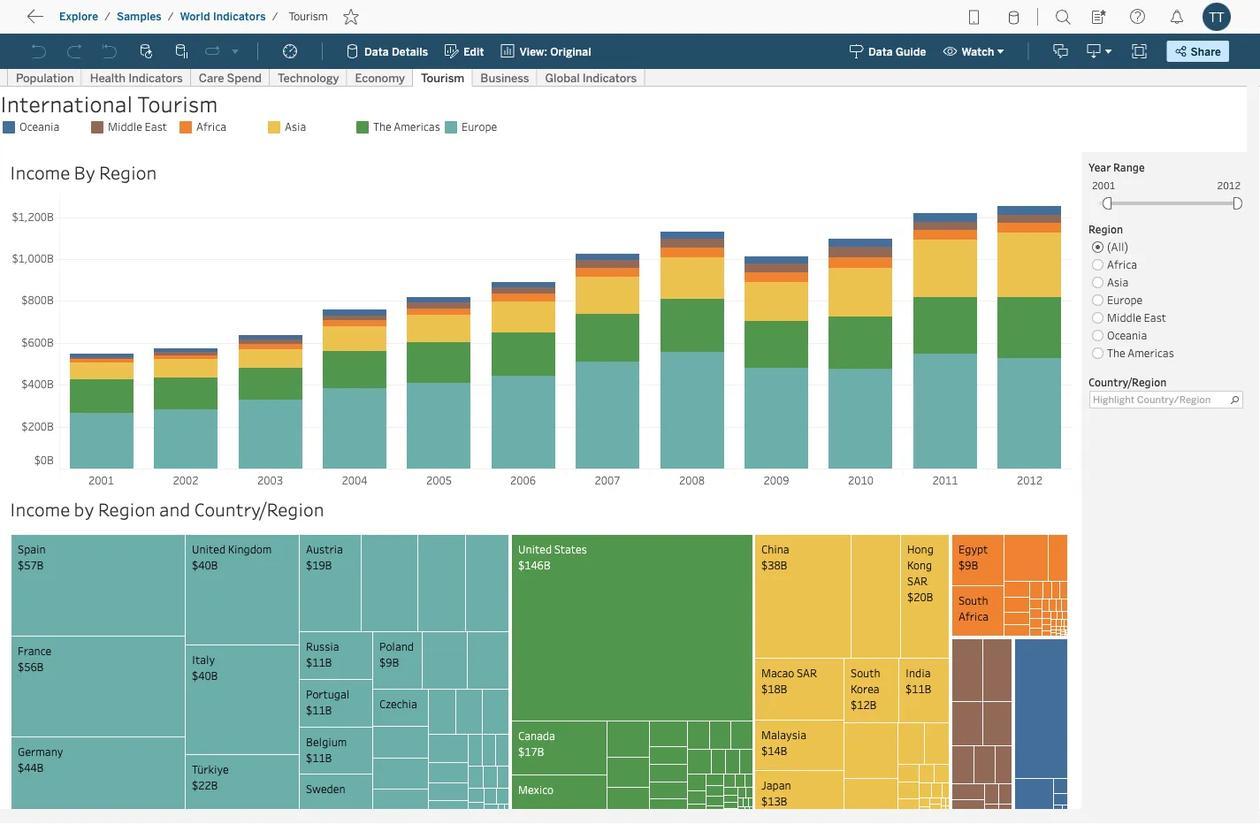Task type: locate. For each thing, give the bounding box(es) containing it.
tourism element
[[283, 10, 333, 23]]

0 horizontal spatial /
[[105, 10, 111, 23]]

world indicators link
[[179, 9, 267, 24]]

2 horizontal spatial /
[[272, 10, 278, 23]]

world
[[180, 10, 210, 23]]

/ left tourism
[[272, 10, 278, 23]]

1 horizontal spatial /
[[168, 10, 174, 23]]

2 / from the left
[[168, 10, 174, 23]]

/ right to
[[105, 10, 111, 23]]

samples link
[[116, 9, 163, 24]]

/
[[105, 10, 111, 23], [168, 10, 174, 23], [272, 10, 278, 23]]

/ left world
[[168, 10, 174, 23]]

explore
[[59, 10, 98, 23]]

to
[[80, 14, 94, 30]]

indicators
[[213, 10, 266, 23]]



Task type: describe. For each thing, give the bounding box(es) containing it.
explore link
[[58, 9, 99, 24]]

samples
[[117, 10, 162, 23]]

skip to content link
[[42, 10, 180, 34]]

explore / samples / world indicators /
[[59, 10, 278, 23]]

1 / from the left
[[105, 10, 111, 23]]

skip to content
[[46, 14, 152, 30]]

3 / from the left
[[272, 10, 278, 23]]

content
[[97, 14, 152, 30]]

skip
[[46, 14, 76, 30]]

tourism
[[289, 10, 328, 23]]



Task type: vqa. For each thing, say whether or not it's contained in the screenshot.
grid containing Ruby Anderson
no



